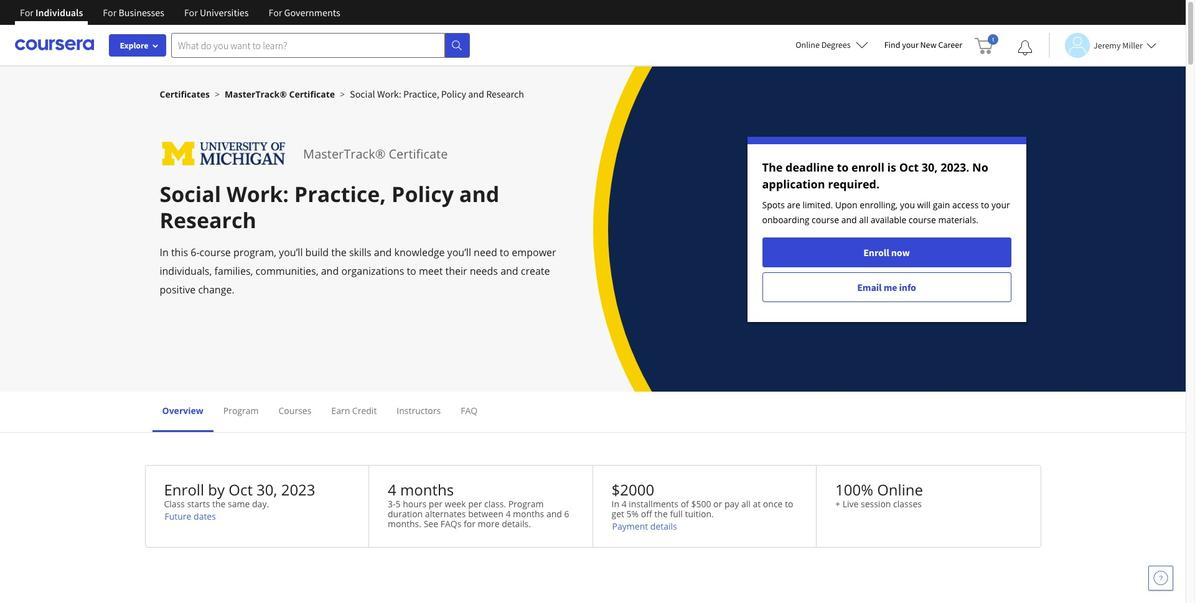 Task type: vqa. For each thing, say whether or not it's contained in the screenshot.
'Certifications are an excellent way to equip yourself with the professional skills you need to negotiate a salary increase. For example, mastering Excel can help you create sophisticated reports and support data-driven decision-making. If you want to improve your core data analysis capabilities, learning how to use Excel's more advanced features can be highly beneficial.'
no



Task type: locate. For each thing, give the bounding box(es) containing it.
all down enrolling,
[[859, 214, 868, 226]]

live
[[843, 499, 859, 510]]

work: inside social work: practice, policy and research
[[226, 180, 289, 209]]

enroll left "now"
[[863, 246, 889, 259]]

1 vertical spatial practice,
[[294, 180, 386, 209]]

online left degrees
[[796, 39, 820, 50]]

$500
[[691, 499, 711, 510]]

0 vertical spatial mastertrack®
[[225, 88, 287, 100]]

info
[[899, 281, 916, 294]]

oct right is
[[899, 160, 919, 175]]

earn credit
[[331, 405, 377, 417]]

30, inside the deadline to enroll is oct 30, 2023. no application required.
[[922, 160, 938, 175]]

the up details
[[654, 509, 668, 520]]

3 for from the left
[[184, 6, 198, 19]]

classes
[[893, 499, 922, 510]]

course down limited. on the right of page
[[812, 214, 839, 226]]

social down the university of michigan image
[[160, 180, 221, 209]]

1 horizontal spatial program
[[508, 499, 544, 510]]

5
[[396, 499, 401, 510]]

>
[[215, 88, 220, 100], [340, 88, 345, 100]]

you'll up "their"
[[447, 246, 471, 260]]

1 horizontal spatial research
[[486, 88, 524, 100]]

0 horizontal spatial social
[[160, 180, 221, 209]]

course down will
[[909, 214, 936, 226]]

0 vertical spatial months
[[400, 480, 454, 500]]

empower
[[512, 246, 556, 260]]

0 vertical spatial all
[[859, 214, 868, 226]]

None search field
[[171, 33, 470, 58]]

0 horizontal spatial research
[[160, 206, 256, 235]]

at
[[753, 499, 761, 510]]

for left universities
[[184, 6, 198, 19]]

program inside 4 months 3-5 hours per week per class. program duration alternates between 4 months and 6 months. see faqs for more details.
[[508, 499, 544, 510]]

What do you want to learn? text field
[[171, 33, 445, 58]]

2 for from the left
[[103, 6, 117, 19]]

1 vertical spatial all
[[741, 499, 751, 510]]

0 horizontal spatial online
[[796, 39, 820, 50]]

program
[[223, 405, 259, 417], [508, 499, 544, 510]]

enrolling,
[[860, 199, 898, 211]]

onboarding
[[762, 214, 809, 226]]

social work: practice, policy and research
[[160, 180, 499, 235]]

your right find
[[902, 39, 919, 50]]

same
[[228, 499, 250, 510]]

create
[[521, 265, 550, 278]]

0 horizontal spatial the
[[212, 499, 226, 510]]

program inside certificate menu element
[[223, 405, 259, 417]]

1 vertical spatial social
[[160, 180, 221, 209]]

1 vertical spatial policy
[[392, 180, 454, 209]]

explore
[[120, 40, 148, 51]]

online degrees button
[[786, 31, 878, 59]]

to left meet
[[407, 265, 416, 278]]

instructors link
[[397, 405, 441, 417]]

the for 2023
[[212, 499, 226, 510]]

social inside social work: practice, policy and research
[[160, 180, 221, 209]]

by
[[208, 480, 225, 500]]

30,
[[922, 160, 938, 175], [257, 480, 277, 500]]

courses
[[279, 405, 311, 417]]

1 horizontal spatial work:
[[377, 88, 401, 100]]

and
[[468, 88, 484, 100], [459, 180, 499, 209], [841, 214, 857, 226], [374, 246, 392, 260], [321, 265, 339, 278], [501, 265, 518, 278], [546, 509, 562, 520]]

0 horizontal spatial practice,
[[294, 180, 386, 209]]

0 horizontal spatial in
[[160, 246, 169, 260]]

miller
[[1122, 40, 1143, 51]]

all left at
[[741, 499, 751, 510]]

program link
[[223, 405, 259, 417]]

1 vertical spatial program
[[508, 499, 544, 510]]

full
[[670, 509, 683, 520]]

1 horizontal spatial practice,
[[403, 88, 439, 100]]

in left 5%
[[612, 499, 619, 510]]

certificate
[[289, 88, 335, 100], [389, 145, 448, 162]]

0 vertical spatial your
[[902, 39, 919, 50]]

2 per from the left
[[468, 499, 482, 510]]

to up required.
[[837, 160, 849, 175]]

1 vertical spatial oct
[[229, 480, 253, 500]]

social up mastertrack® certificate
[[350, 88, 375, 100]]

mastertrack®
[[225, 88, 287, 100], [303, 145, 385, 162]]

0 horizontal spatial program
[[223, 405, 259, 417]]

0 vertical spatial certificate
[[289, 88, 335, 100]]

to
[[837, 160, 849, 175], [981, 199, 989, 211], [500, 246, 509, 260], [407, 265, 416, 278], [785, 499, 793, 510]]

0 horizontal spatial course
[[200, 246, 231, 260]]

enroll inside enroll now button
[[863, 246, 889, 259]]

to right once
[[785, 499, 793, 510]]

university of michigan image
[[160, 137, 288, 171]]

in this 6-course program, you'll build the skills and knowledge you'll need to empower individuals, families, communities, and organizations to meet their needs and create positive change.
[[160, 246, 556, 297]]

to inside $2000 in 4 installments of $500 or pay all at once to get 5% off the full tuition. payment details
[[785, 499, 793, 510]]

in inside $2000 in 4 installments of $500 or pay all at once to get 5% off the full tuition. payment details
[[612, 499, 619, 510]]

0 vertical spatial 30,
[[922, 160, 938, 175]]

1 vertical spatial online
[[877, 480, 923, 500]]

no
[[972, 160, 988, 175]]

enroll by oct 30, 2023 class starts the same day. future dates
[[164, 480, 315, 523]]

6-
[[191, 246, 200, 260]]

policy inside social work: practice, policy and research
[[392, 180, 454, 209]]

the
[[762, 160, 783, 175]]

now
[[891, 246, 910, 259]]

in
[[160, 246, 169, 260], [612, 499, 619, 510]]

0 horizontal spatial >
[[215, 88, 220, 100]]

oct right by
[[229, 480, 253, 500]]

2 horizontal spatial the
[[654, 509, 668, 520]]

0 vertical spatial online
[[796, 39, 820, 50]]

you'll up communities,
[[279, 246, 303, 260]]

months
[[400, 480, 454, 500], [513, 509, 544, 520]]

0 horizontal spatial work:
[[226, 180, 289, 209]]

0 vertical spatial program
[[223, 405, 259, 417]]

course inside in this 6-course program, you'll build the skills and knowledge you'll need to empower individuals, families, communities, and organizations to meet their needs and create positive change.
[[200, 246, 231, 260]]

for businesses
[[103, 6, 164, 19]]

0 horizontal spatial mastertrack®
[[225, 88, 287, 100]]

1 for from the left
[[20, 6, 34, 19]]

the left skills
[[331, 246, 347, 260]]

0 horizontal spatial oct
[[229, 480, 253, 500]]

the inside in this 6-course program, you'll build the skills and knowledge you'll need to empower individuals, families, communities, and organizations to meet their needs and create positive change.
[[331, 246, 347, 260]]

> down what do you want to learn? text box
[[340, 88, 345, 100]]

enroll inside "enroll by oct 30, 2023 class starts the same day. future dates"
[[164, 480, 204, 500]]

2 you'll from the left
[[447, 246, 471, 260]]

course
[[812, 214, 839, 226], [909, 214, 936, 226], [200, 246, 231, 260]]

1 horizontal spatial >
[[340, 88, 345, 100]]

30, inside "enroll by oct 30, 2023 class starts the same day. future dates"
[[257, 480, 277, 500]]

for individuals
[[20, 6, 83, 19]]

get
[[612, 509, 624, 520]]

you
[[900, 199, 915, 211]]

the inside "enroll by oct 30, 2023 class starts the same day. future dates"
[[212, 499, 226, 510]]

faqs
[[440, 518, 461, 530]]

work: down the university of michigan image
[[226, 180, 289, 209]]

mastertrack® certificate
[[303, 145, 448, 162]]

1 horizontal spatial per
[[468, 499, 482, 510]]

4 for from the left
[[269, 6, 282, 19]]

online right 100%
[[877, 480, 923, 500]]

1 vertical spatial research
[[160, 206, 256, 235]]

upon
[[835, 199, 858, 211]]

1 vertical spatial enroll
[[164, 480, 204, 500]]

policy
[[441, 88, 466, 100], [392, 180, 454, 209]]

0 horizontal spatial enroll
[[164, 480, 204, 500]]

1 horizontal spatial your
[[992, 199, 1010, 211]]

your
[[902, 39, 919, 50], [992, 199, 1010, 211]]

1 horizontal spatial social
[[350, 88, 375, 100]]

months right the 'class.'
[[513, 509, 544, 520]]

spots are limited. upon enrolling, you will gain access to your onboarding course and all available course materials.
[[762, 199, 1010, 226]]

degrees
[[821, 39, 851, 50]]

1 vertical spatial work:
[[226, 180, 289, 209]]

in left this
[[160, 246, 169, 260]]

1 horizontal spatial online
[[877, 480, 923, 500]]

months up the alternates
[[400, 480, 454, 500]]

per right week
[[468, 499, 482, 510]]

1 vertical spatial mastertrack®
[[303, 145, 385, 162]]

in inside in this 6-course program, you'll build the skills and knowledge you'll need to empower individuals, families, communities, and organizations to meet their needs and create positive change.
[[160, 246, 169, 260]]

practice, inside social work: practice, policy and research
[[294, 180, 386, 209]]

1 vertical spatial 30,
[[257, 480, 277, 500]]

the up dates
[[212, 499, 226, 510]]

0 vertical spatial social
[[350, 88, 375, 100]]

4 up payment
[[622, 499, 627, 510]]

access
[[952, 199, 979, 211]]

for for businesses
[[103, 6, 117, 19]]

for for universities
[[184, 6, 198, 19]]

0 horizontal spatial 30,
[[257, 480, 277, 500]]

for left businesses
[[103, 6, 117, 19]]

all inside spots are limited. upon enrolling, you will gain access to your onboarding course and all available course materials.
[[859, 214, 868, 226]]

0 horizontal spatial you'll
[[279, 246, 303, 260]]

enroll up future
[[164, 480, 204, 500]]

work: up mastertrack® certificate
[[377, 88, 401, 100]]

session
[[861, 499, 891, 510]]

1 vertical spatial certificate
[[389, 145, 448, 162]]

0 horizontal spatial certificate
[[289, 88, 335, 100]]

per left week
[[429, 499, 443, 510]]

0 vertical spatial oct
[[899, 160, 919, 175]]

to inside the deadline to enroll is oct 30, 2023. no application required.
[[837, 160, 849, 175]]

your right access
[[992, 199, 1010, 211]]

instructors
[[397, 405, 441, 417]]

organizations
[[341, 265, 404, 278]]

all inside $2000 in 4 installments of $500 or pay all at once to get 5% off the full tuition. payment details
[[741, 499, 751, 510]]

for left the governments
[[269, 6, 282, 19]]

1 horizontal spatial mastertrack®
[[303, 145, 385, 162]]

program up details.
[[508, 499, 544, 510]]

0 vertical spatial enroll
[[863, 246, 889, 259]]

1 horizontal spatial months
[[513, 509, 544, 520]]

6
[[564, 509, 569, 520]]

1 horizontal spatial you'll
[[447, 246, 471, 260]]

1 horizontal spatial 30,
[[922, 160, 938, 175]]

to right access
[[981, 199, 989, 211]]

1 vertical spatial your
[[992, 199, 1010, 211]]

0 vertical spatial work:
[[377, 88, 401, 100]]

1 horizontal spatial the
[[331, 246, 347, 260]]

30, left 2023
[[257, 480, 277, 500]]

are
[[787, 199, 800, 211]]

the inside $2000 in 4 installments of $500 or pay all at once to get 5% off the full tuition. payment details
[[654, 509, 668, 520]]

1 horizontal spatial in
[[612, 499, 619, 510]]

1 horizontal spatial oct
[[899, 160, 919, 175]]

future
[[165, 511, 191, 523]]

online
[[796, 39, 820, 50], [877, 480, 923, 500]]

their
[[445, 265, 467, 278]]

0 horizontal spatial your
[[902, 39, 919, 50]]

program left courses
[[223, 405, 259, 417]]

all
[[859, 214, 868, 226], [741, 499, 751, 510]]

4 left hours
[[388, 480, 396, 500]]

30, left 2023.
[[922, 160, 938, 175]]

0 vertical spatial practice,
[[403, 88, 439, 100]]

new
[[920, 39, 937, 50]]

for left individuals
[[20, 6, 34, 19]]

0 vertical spatial policy
[[441, 88, 466, 100]]

oct inside "enroll by oct 30, 2023 class starts the same day. future dates"
[[229, 480, 253, 500]]

payment
[[612, 521, 648, 533]]

4 right more
[[506, 509, 511, 520]]

2 horizontal spatial 4
[[622, 499, 627, 510]]

class.
[[484, 499, 506, 510]]

0 horizontal spatial all
[[741, 499, 751, 510]]

enroll now button
[[762, 238, 1011, 268]]

online inside online degrees dropdown button
[[796, 39, 820, 50]]

individuals,
[[160, 265, 212, 278]]

1 > from the left
[[215, 88, 220, 100]]

1 horizontal spatial enroll
[[863, 246, 889, 259]]

earn
[[331, 405, 350, 417]]

or
[[713, 499, 722, 510]]

0 vertical spatial in
[[160, 246, 169, 260]]

spots
[[762, 199, 785, 211]]

career
[[938, 39, 962, 50]]

> right the certificates
[[215, 88, 220, 100]]

and inside social work: practice, policy and research
[[459, 180, 499, 209]]

certificate inside certificates > mastertrack® certificate > social work: practice, policy and research
[[289, 88, 335, 100]]

find your new career link
[[878, 37, 969, 53]]

1 horizontal spatial certificate
[[389, 145, 448, 162]]

for for governments
[[269, 6, 282, 19]]

1 horizontal spatial all
[[859, 214, 868, 226]]

course up families,
[[200, 246, 231, 260]]

show notifications image
[[1018, 40, 1033, 55]]

1 vertical spatial in
[[612, 499, 619, 510]]

4
[[388, 480, 396, 500], [622, 499, 627, 510], [506, 509, 511, 520]]

4 inside $2000 in 4 installments of $500 or pay all at once to get 5% off the full tuition. payment details
[[622, 499, 627, 510]]

0 horizontal spatial per
[[429, 499, 443, 510]]

1 horizontal spatial course
[[812, 214, 839, 226]]



Task type: describe. For each thing, give the bounding box(es) containing it.
find your new career
[[884, 39, 962, 50]]

to right need
[[500, 246, 509, 260]]

2 horizontal spatial course
[[909, 214, 936, 226]]

installments
[[629, 499, 678, 510]]

families,
[[214, 265, 253, 278]]

duration
[[388, 509, 423, 520]]

tuition.
[[685, 509, 714, 520]]

mastertrack® inside certificates > mastertrack® certificate > social work: practice, policy and research
[[225, 88, 287, 100]]

0 vertical spatial research
[[486, 88, 524, 100]]

email me info
[[857, 281, 916, 294]]

enroll for now
[[863, 246, 889, 259]]

100%
[[835, 480, 873, 500]]

dates
[[194, 511, 216, 523]]

individuals
[[36, 6, 83, 19]]

me
[[884, 281, 897, 294]]

starts
[[187, 499, 210, 510]]

universities
[[200, 6, 249, 19]]

and inside spots are limited. upon enrolling, you will gain access to your onboarding course and all available course materials.
[[841, 214, 857, 226]]

2023.
[[941, 160, 969, 175]]

application
[[762, 177, 825, 192]]

the for program,
[[331, 246, 347, 260]]

need
[[474, 246, 497, 260]]

mastertrack® certificate link
[[225, 88, 335, 100]]

1 per from the left
[[429, 499, 443, 510]]

for governments
[[269, 6, 340, 19]]

online inside the 100% online + live session classes
[[877, 480, 923, 500]]

jeremy
[[1094, 40, 1121, 51]]

governments
[[284, 6, 340, 19]]

faq link
[[461, 405, 478, 417]]

coursera image
[[15, 35, 94, 55]]

overview
[[162, 405, 203, 417]]

for universities
[[184, 6, 249, 19]]

required.
[[828, 177, 880, 192]]

between
[[468, 509, 503, 520]]

earn credit link
[[331, 405, 377, 417]]

enroll
[[852, 160, 884, 175]]

once
[[763, 499, 783, 510]]

details.
[[502, 518, 531, 530]]

your inside spots are limited. upon enrolling, you will gain access to your onboarding course and all available course materials.
[[992, 199, 1010, 211]]

credit
[[352, 405, 377, 417]]

the deadline to enroll is oct 30, 2023. no application required. status
[[747, 137, 1026, 322]]

email
[[857, 281, 882, 294]]

available
[[871, 214, 906, 226]]

and inside 4 months 3-5 hours per week per class. program duration alternates between 4 months and 6 months. see faqs for more details.
[[546, 509, 562, 520]]

for for individuals
[[20, 6, 34, 19]]

needs
[[470, 265, 498, 278]]

gain
[[933, 199, 950, 211]]

2 > from the left
[[340, 88, 345, 100]]

limited.
[[803, 199, 833, 211]]

communities,
[[256, 265, 318, 278]]

of
[[681, 499, 689, 510]]

online degrees
[[796, 39, 851, 50]]

0 horizontal spatial months
[[400, 480, 454, 500]]

to inside spots are limited. upon enrolling, you will gain access to your onboarding course and all available course materials.
[[981, 199, 989, 211]]

more
[[478, 518, 500, 530]]

shopping cart: 1 item image
[[975, 34, 998, 54]]

oct inside the deadline to enroll is oct 30, 2023. no application required.
[[899, 160, 919, 175]]

jeremy miller button
[[1049, 33, 1156, 58]]

positive
[[160, 283, 196, 297]]

future dates button
[[164, 511, 217, 523]]

class
[[164, 499, 185, 510]]

deadline
[[786, 160, 834, 175]]

banner navigation
[[10, 0, 350, 34]]

meet
[[419, 265, 443, 278]]

day.
[[252, 499, 269, 510]]

3-
[[388, 499, 396, 510]]

certificate menu element
[[152, 392, 1034, 433]]

alternates
[[425, 509, 466, 520]]

100% online + live session classes
[[835, 480, 923, 510]]

knowledge
[[394, 246, 445, 260]]

off
[[641, 509, 652, 520]]

payment details button
[[612, 521, 678, 533]]

the deadline to enroll is oct 30, 2023. no application required.
[[762, 160, 988, 192]]

email me info button
[[762, 273, 1011, 303]]

1 horizontal spatial 4
[[506, 509, 511, 520]]

build
[[305, 246, 329, 260]]

2023
[[281, 480, 315, 500]]

certificates
[[160, 88, 210, 100]]

courses link
[[279, 405, 311, 417]]

$2000
[[612, 480, 654, 500]]

businesses
[[119, 6, 164, 19]]

1 vertical spatial months
[[513, 509, 544, 520]]

enroll now
[[863, 246, 910, 259]]

program,
[[233, 246, 276, 260]]

help center image
[[1153, 571, 1168, 586]]

this
[[171, 246, 188, 260]]

is
[[887, 160, 896, 175]]

week
[[445, 499, 466, 510]]

research inside social work: practice, policy and research
[[160, 206, 256, 235]]

5%
[[627, 509, 639, 520]]

for
[[464, 518, 475, 530]]

details
[[650, 521, 677, 533]]

skills
[[349, 246, 371, 260]]

find
[[884, 39, 900, 50]]

jeremy miller
[[1094, 40, 1143, 51]]

enroll for by
[[164, 480, 204, 500]]

certificates > mastertrack® certificate > social work: practice, policy and research
[[160, 88, 524, 100]]

1 you'll from the left
[[279, 246, 303, 260]]

0 horizontal spatial 4
[[388, 480, 396, 500]]



